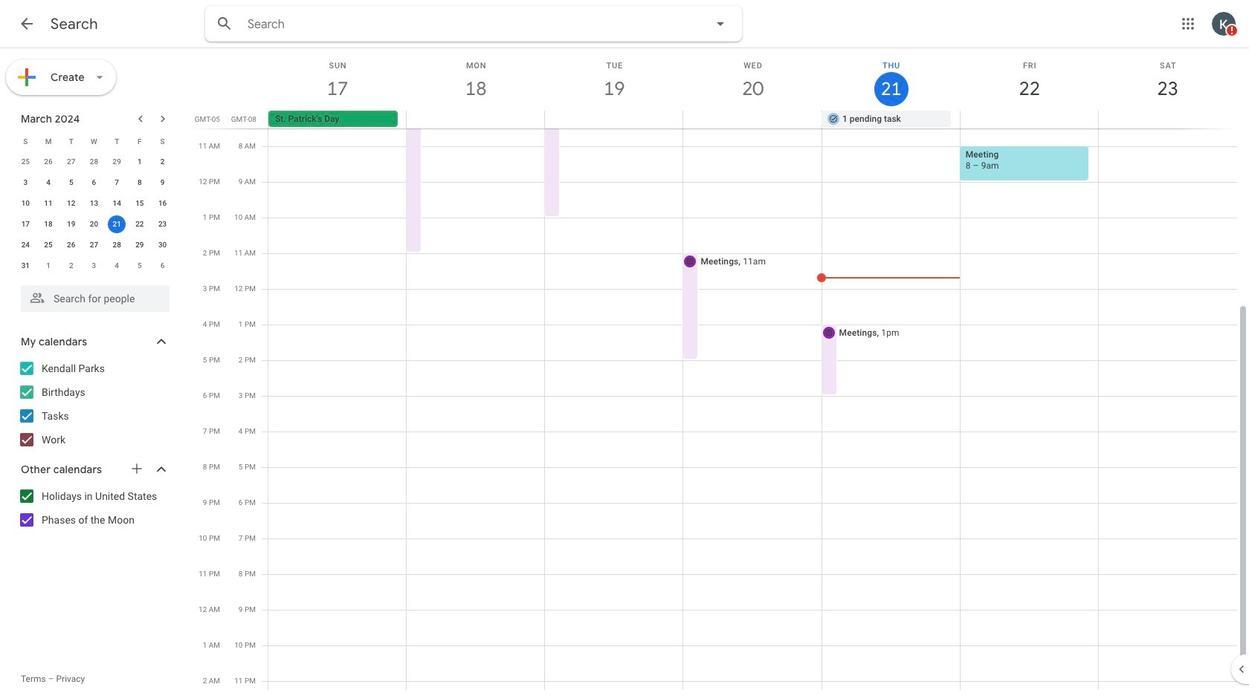 Task type: describe. For each thing, give the bounding box(es) containing it.
17 element
[[17, 216, 34, 233]]

my calendars list
[[3, 357, 184, 452]]

28 element
[[108, 236, 126, 254]]

april 2 element
[[62, 257, 80, 275]]

3 element
[[17, 174, 34, 192]]

search image
[[210, 9, 239, 39]]

cell inside march 2024 grid
[[105, 214, 128, 235]]

april 3 element
[[85, 257, 103, 275]]

february 25 element
[[17, 153, 34, 171]]

30 element
[[154, 236, 171, 254]]

april 4 element
[[108, 257, 126, 275]]

go back image
[[18, 15, 36, 33]]

8 element
[[131, 174, 149, 192]]

26 element
[[62, 236, 80, 254]]

25 element
[[39, 236, 57, 254]]

april 5 element
[[131, 257, 149, 275]]

march 2024 grid
[[14, 131, 174, 277]]

4 element
[[39, 174, 57, 192]]

29 element
[[131, 236, 149, 254]]

april 1 element
[[39, 257, 57, 275]]

february 28 element
[[85, 153, 103, 171]]

19 element
[[62, 216, 80, 233]]

9 element
[[154, 174, 171, 192]]

7 element
[[108, 174, 126, 192]]

13 element
[[85, 195, 103, 213]]

10 element
[[17, 195, 34, 213]]

20 element
[[85, 216, 103, 233]]

6 element
[[85, 174, 103, 192]]

april 6 element
[[154, 257, 171, 275]]

15 element
[[131, 195, 149, 213]]

add other calendars image
[[129, 462, 144, 477]]

11 element
[[39, 195, 57, 213]]

12 element
[[62, 195, 80, 213]]



Task type: vqa. For each thing, say whether or not it's contained in the screenshot.
the Jacob Simon tree item at the left
no



Task type: locate. For each thing, give the bounding box(es) containing it.
grid
[[190, 48, 1249, 691]]

other calendars list
[[3, 485, 184, 532]]

23 element
[[154, 216, 171, 233]]

16 element
[[154, 195, 171, 213]]

february 29 element
[[108, 153, 126, 171]]

Search for people text field
[[30, 286, 161, 312]]

21, today element
[[108, 216, 126, 233]]

5 element
[[62, 174, 80, 192]]

1 element
[[131, 153, 149, 171]]

february 26 element
[[39, 153, 57, 171]]

Search text field
[[248, 17, 670, 32]]

None search field
[[205, 6, 742, 42]]

22 element
[[131, 216, 149, 233]]

search options image
[[706, 9, 735, 39]]

cell
[[407, 111, 545, 129], [545, 111, 683, 129], [683, 111, 822, 129], [960, 111, 1098, 129], [1098, 111, 1237, 129], [105, 214, 128, 235]]

row
[[262, 111, 1249, 129], [14, 131, 174, 152], [14, 152, 174, 173], [14, 173, 174, 193], [14, 193, 174, 214], [14, 214, 174, 235], [14, 235, 174, 256], [14, 256, 174, 277]]

24 element
[[17, 236, 34, 254]]

31 element
[[17, 257, 34, 275]]

27 element
[[85, 236, 103, 254]]

2 element
[[154, 153, 171, 171]]

18 element
[[39, 216, 57, 233]]

None search field
[[0, 280, 184, 312]]

heading
[[51, 15, 98, 33]]

row group
[[14, 152, 174, 277]]

14 element
[[108, 195, 126, 213]]

february 27 element
[[62, 153, 80, 171]]



